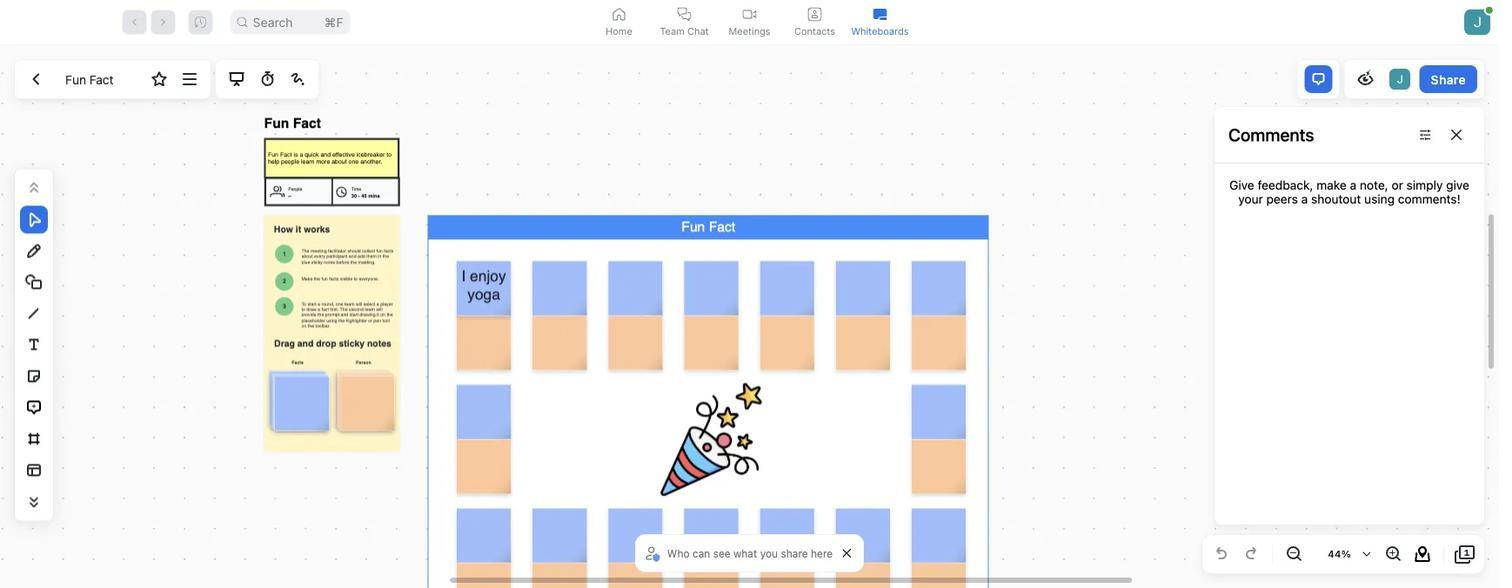 Task type: locate. For each thing, give the bounding box(es) containing it.
video on image
[[743, 7, 757, 21]]

⌘f
[[324, 15, 343, 30]]

contacts
[[795, 25, 835, 37]]

whiteboard small image
[[873, 7, 887, 21]]

home
[[606, 25, 633, 37]]

magnifier image
[[237, 17, 248, 27], [237, 17, 248, 27]]

search
[[253, 15, 293, 30]]

tab list
[[587, 0, 913, 44]]

team chat image
[[677, 7, 691, 21], [677, 7, 691, 21]]

whiteboard small image
[[873, 7, 887, 21]]

profile contact image
[[808, 7, 822, 21]]

meetings button
[[717, 0, 782, 44]]

home small image
[[612, 7, 626, 21]]

online image
[[1486, 7, 1493, 14], [1486, 7, 1493, 14]]

tab list containing home
[[587, 0, 913, 44]]

whiteboards button
[[848, 0, 913, 44]]

team chat button
[[652, 0, 717, 44]]

meetings
[[729, 25, 771, 37]]

contacts button
[[782, 0, 848, 44]]

whiteboards
[[852, 25, 909, 37]]



Task type: describe. For each thing, give the bounding box(es) containing it.
home button
[[587, 0, 652, 44]]

avatar image
[[1465, 9, 1491, 35]]

team chat
[[660, 25, 709, 37]]

team
[[660, 25, 685, 37]]

home small image
[[612, 7, 626, 21]]

profile contact image
[[808, 7, 822, 21]]

video on image
[[743, 7, 757, 21]]

chat
[[687, 25, 709, 37]]



Task type: vqa. For each thing, say whether or not it's contained in the screenshot.
Avatar
yes



